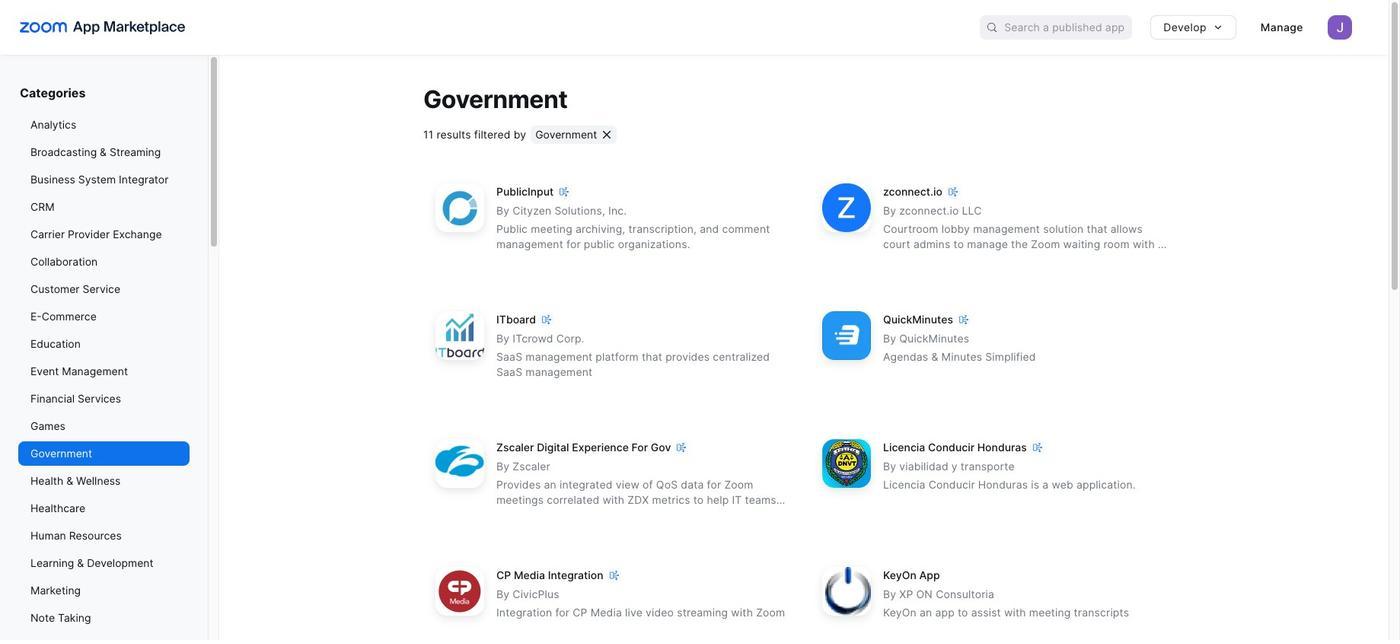 Task type: vqa. For each thing, say whether or not it's contained in the screenshot.
App can view information
no



Task type: locate. For each thing, give the bounding box(es) containing it.
by for by quickminutes agendas & minutes simplified
[[884, 332, 897, 345]]

by inside by viabilidad y transporte licencia conducir honduras is a web application.
[[884, 460, 897, 473]]

with inside the by zconnect.io llc courtroom lobby management solution that allows court admins to manage the zoom waiting room with a separate control panel
[[1133, 238, 1155, 251]]

with up issues
[[603, 494, 625, 507]]

integration inside by civicplus integration for cp media live video streaming with zoom
[[497, 607, 552, 619]]

0 vertical spatial conducir
[[929, 441, 975, 454]]

by zscaler provides an integrated view of qos data for zoom meetings correlated with zdx metrics to help it teams detect & troubleshoot issues that affect users
[[497, 460, 777, 522]]

archiving,
[[576, 223, 626, 236]]

by inside by cityzen solutions, inc. public meeting archiving, transcription, and comment management for public organizations.
[[497, 204, 510, 217]]

broadcasting & streaming link
[[18, 140, 190, 165]]

manage
[[968, 238, 1008, 251]]

0 vertical spatial an
[[544, 479, 557, 492]]

agendas
[[884, 351, 929, 364]]

zoom inside by civicplus integration for cp media live video streaming with zoom
[[756, 607, 786, 619]]

government right by
[[536, 128, 597, 141]]

that inside by itcrowd corp. saas management platform that provides centralized saas management
[[642, 351, 663, 364]]

by for by civicplus integration for cp media live video streaming with zoom
[[497, 588, 510, 601]]

1 vertical spatial a
[[1043, 479, 1049, 492]]

conducir
[[929, 441, 975, 454], [929, 479, 976, 492]]

conducir up y on the bottom of page
[[929, 441, 975, 454]]

with right streaming
[[731, 607, 753, 619]]

and
[[700, 223, 719, 236]]

waiting
[[1064, 238, 1101, 251]]

& for wellness
[[66, 475, 73, 487]]

xp
[[900, 588, 914, 601]]

by up 'agendas'
[[884, 332, 897, 345]]

crm link
[[18, 195, 190, 219]]

1 vertical spatial meeting
[[1030, 607, 1071, 619]]

an inside by zscaler provides an integrated view of qos data for zoom meetings correlated with zdx metrics to help it teams detect & troubleshoot issues that affect users
[[544, 479, 557, 492]]

& down analytics link
[[100, 145, 107, 158]]

an
[[544, 479, 557, 492], [920, 607, 933, 619]]

1 conducir from the top
[[929, 441, 975, 454]]

by inside by civicplus integration for cp media live video streaming with zoom
[[497, 588, 510, 601]]

government button
[[531, 126, 617, 144]]

1 vertical spatial media
[[591, 607, 622, 619]]

zoom down solution
[[1032, 238, 1061, 251]]

to
[[954, 238, 964, 251], [694, 494, 704, 507], [958, 607, 969, 619]]

2 vertical spatial government
[[30, 447, 92, 460]]

help
[[707, 494, 729, 507]]

1 saas from the top
[[497, 351, 523, 364]]

1 vertical spatial that
[[642, 351, 663, 364]]

that down metrics
[[647, 509, 668, 522]]

licencia inside by viabilidad y transporte licencia conducir honduras is a web application.
[[884, 479, 926, 492]]

1 vertical spatial keyon
[[884, 607, 917, 619]]

a
[[1158, 238, 1165, 251], [1043, 479, 1049, 492]]

integration up 'civicplus'
[[548, 569, 604, 582]]

manage
[[1261, 21, 1304, 34]]

control
[[932, 253, 968, 266]]

banner containing develop
[[0, 0, 1389, 55]]

teams
[[745, 494, 777, 507]]

by down itboard
[[497, 332, 510, 345]]

business system integrator
[[30, 173, 169, 186]]

meeting left the transcripts at the right of page
[[1030, 607, 1071, 619]]

to down the lobby
[[954, 238, 964, 251]]

assist
[[972, 607, 1002, 619]]

0 horizontal spatial an
[[544, 479, 557, 492]]

& down meetings
[[533, 509, 540, 522]]

licencia up viabilidad
[[884, 441, 926, 454]]

2 conducir from the top
[[929, 479, 976, 492]]

honduras
[[978, 441, 1027, 454], [979, 479, 1028, 492]]

e-commerce
[[30, 310, 97, 323]]

itboard
[[497, 313, 536, 326]]

2 vertical spatial that
[[647, 509, 668, 522]]

& left minutes
[[932, 351, 939, 364]]

cp inside by civicplus integration for cp media live video streaming with zoom
[[573, 607, 588, 619]]

1 vertical spatial honduras
[[979, 479, 1028, 492]]

2 licencia from the top
[[884, 479, 926, 492]]

games link
[[18, 414, 190, 439]]

1 horizontal spatial zoom
[[756, 607, 786, 619]]

a inside by viabilidad y transporte licencia conducir honduras is a web application.
[[1043, 479, 1049, 492]]

app
[[936, 607, 955, 619]]

1 vertical spatial an
[[920, 607, 933, 619]]

zoom for by zscaler provides an integrated view of qos data for zoom meetings correlated with zdx metrics to help it teams detect & troubleshoot issues that affect users
[[725, 479, 754, 492]]

integration down 'civicplus'
[[497, 607, 552, 619]]

2 vertical spatial for
[[556, 607, 570, 619]]

2 vertical spatial to
[[958, 607, 969, 619]]

& right 'health'
[[66, 475, 73, 487]]

marketing link
[[18, 579, 190, 603]]

by for by zscaler provides an integrated view of qos data for zoom meetings correlated with zdx metrics to help it teams detect & troubleshoot issues that affect users
[[497, 460, 510, 473]]

human resources
[[30, 529, 122, 542]]

minutes
[[942, 351, 983, 364]]

1 vertical spatial licencia
[[884, 479, 926, 492]]

1 vertical spatial integration
[[497, 607, 552, 619]]

0 vertical spatial that
[[1087, 223, 1108, 236]]

1 horizontal spatial cp
[[573, 607, 588, 619]]

conducir down y on the bottom of page
[[929, 479, 976, 492]]

2 vertical spatial zoom
[[756, 607, 786, 619]]

for down 'civicplus'
[[556, 607, 570, 619]]

& for streaming
[[100, 145, 107, 158]]

civicplus
[[513, 588, 560, 601]]

1 keyon from the top
[[884, 569, 917, 582]]

1 vertical spatial quickminutes
[[900, 332, 970, 345]]

0 horizontal spatial a
[[1043, 479, 1049, 492]]

& down human resources
[[77, 557, 84, 570]]

by up public at the left
[[497, 204, 510, 217]]

0 vertical spatial government
[[423, 85, 568, 114]]

for inside by cityzen solutions, inc. public meeting archiving, transcription, and comment management for public organizations.
[[567, 238, 581, 251]]

e-commerce link
[[18, 305, 190, 329]]

to down the data
[[694, 494, 704, 507]]

zconnect.io
[[884, 185, 943, 198], [900, 204, 959, 217]]

honduras down transporte
[[979, 479, 1028, 492]]

keyon down xp
[[884, 607, 917, 619]]

government for the government link
[[30, 447, 92, 460]]

1 vertical spatial cp
[[573, 607, 588, 619]]

by inside by itcrowd corp. saas management platform that provides centralized saas management
[[497, 332, 510, 345]]

0 horizontal spatial zoom
[[725, 479, 754, 492]]

data
[[681, 479, 704, 492]]

zoom inside by zscaler provides an integrated view of qos data for zoom meetings correlated with zdx metrics to help it teams detect & troubleshoot issues that affect users
[[725, 479, 754, 492]]

1 horizontal spatial a
[[1158, 238, 1165, 251]]

quickminutes up 'agendas'
[[884, 313, 954, 326]]

zdx
[[628, 494, 649, 507]]

media up 'civicplus'
[[514, 569, 545, 582]]

with down "allows"
[[1133, 238, 1155, 251]]

0 vertical spatial to
[[954, 238, 964, 251]]

an up correlated
[[544, 479, 557, 492]]

event
[[30, 365, 59, 378]]

0 vertical spatial for
[[567, 238, 581, 251]]

1 vertical spatial government
[[536, 128, 597, 141]]

by for by cityzen solutions, inc. public meeting archiving, transcription, and comment management for public organizations.
[[497, 204, 510, 217]]

1 horizontal spatial meeting
[[1030, 607, 1071, 619]]

by inside by quickminutes agendas & minutes simplified
[[884, 332, 897, 345]]

business system integrator link
[[18, 168, 190, 192]]

comment
[[722, 223, 770, 236]]

develop button
[[1151, 15, 1237, 40]]

meeting down cityzen
[[531, 223, 573, 236]]

healthcare
[[30, 502, 85, 515]]

government inside button
[[536, 128, 597, 141]]

cityzen
[[513, 204, 552, 217]]

to inside keyon app by xp on consultoria keyon an app to assist with meeting transcripts
[[958, 607, 969, 619]]

carrier provider exchange
[[30, 228, 162, 241]]

0 horizontal spatial meeting
[[531, 223, 573, 236]]

financial services link
[[18, 387, 190, 411]]

keyon app by xp on consultoria keyon an app to assist with meeting transcripts
[[884, 569, 1130, 619]]

by left viabilidad
[[884, 460, 897, 473]]

publicinput
[[497, 185, 554, 198]]

1 vertical spatial for
[[707, 479, 722, 492]]

& inside 'link'
[[77, 557, 84, 570]]

by left 'civicplus'
[[497, 588, 510, 601]]

0 vertical spatial honduras
[[978, 441, 1027, 454]]

by inside by zscaler provides an integrated view of qos data for zoom meetings correlated with zdx metrics to help it teams detect & troubleshoot issues that affect users
[[497, 460, 510, 473]]

0 vertical spatial cp
[[497, 569, 511, 582]]

by up courtroom
[[884, 204, 897, 217]]

1 vertical spatial zoom
[[725, 479, 754, 492]]

meetings
[[497, 494, 544, 507]]

by up provides
[[497, 460, 510, 473]]

for left public
[[567, 238, 581, 251]]

that
[[1087, 223, 1108, 236], [642, 351, 663, 364], [647, 509, 668, 522]]

human
[[30, 529, 66, 542]]

llc
[[962, 204, 982, 217]]

by left xp
[[884, 588, 897, 601]]

0 vertical spatial media
[[514, 569, 545, 582]]

0 vertical spatial integration
[[548, 569, 604, 582]]

users
[[704, 509, 732, 522]]

licencia down viabilidad
[[884, 479, 926, 492]]

government down games
[[30, 447, 92, 460]]

0 vertical spatial saas
[[497, 351, 523, 364]]

2 horizontal spatial zoom
[[1032, 238, 1061, 251]]

honduras up transporte
[[978, 441, 1027, 454]]

that up waiting
[[1087, 223, 1108, 236]]

games
[[30, 420, 65, 433]]

1 horizontal spatial media
[[591, 607, 622, 619]]

0 vertical spatial meeting
[[531, 223, 573, 236]]

customer service
[[30, 283, 120, 296]]

a right room
[[1158, 238, 1165, 251]]

licencia
[[884, 441, 926, 454], [884, 479, 926, 492]]

with right assist
[[1005, 607, 1027, 619]]

with
[[1133, 238, 1155, 251], [603, 494, 625, 507], [731, 607, 753, 619], [1005, 607, 1027, 619]]

zoom right streaming
[[756, 607, 786, 619]]

media left live
[[591, 607, 622, 619]]

management inside the by zconnect.io llc courtroom lobby management solution that allows court admins to manage the zoom waiting room with a separate control panel
[[974, 223, 1041, 236]]

media inside by civicplus integration for cp media live video streaming with zoom
[[591, 607, 622, 619]]

that inside by zscaler provides an integrated view of qos data for zoom meetings correlated with zdx metrics to help it teams detect & troubleshoot issues that affect users
[[647, 509, 668, 522]]

an down on
[[920, 607, 933, 619]]

experience
[[572, 441, 629, 454]]

1 vertical spatial conducir
[[929, 479, 976, 492]]

government up the filtered
[[423, 85, 568, 114]]

& inside by quickminutes agendas & minutes simplified
[[932, 351, 939, 364]]

that right platform
[[642, 351, 663, 364]]

consultoria
[[936, 588, 995, 601]]

banner
[[0, 0, 1389, 55]]

cp down detect
[[497, 569, 511, 582]]

1 vertical spatial to
[[694, 494, 704, 507]]

zoom up it
[[725, 479, 754, 492]]

licencia conducir honduras
[[884, 441, 1027, 454]]

zoom for by civicplus integration for cp media live video streaming with zoom
[[756, 607, 786, 619]]

provides
[[666, 351, 710, 364]]

1 horizontal spatial an
[[920, 607, 933, 619]]

zscaler digital experience for gov
[[497, 441, 671, 454]]

Search text field
[[1005, 16, 1133, 39]]

0 vertical spatial zoom
[[1032, 238, 1061, 251]]

by
[[514, 128, 526, 141]]

0 vertical spatial keyon
[[884, 569, 917, 582]]

0 vertical spatial zconnect.io
[[884, 185, 943, 198]]

by inside the by zconnect.io llc courtroom lobby management solution that allows court admins to manage the zoom waiting room with a separate control panel
[[884, 204, 897, 217]]

conducir inside by viabilidad y transporte licencia conducir honduras is a web application.
[[929, 479, 976, 492]]

0 vertical spatial a
[[1158, 238, 1165, 251]]

1 vertical spatial zscaler
[[513, 460, 551, 473]]

allows
[[1111, 223, 1143, 236]]

gov
[[651, 441, 671, 454]]

a right is
[[1043, 479, 1049, 492]]

1 vertical spatial zconnect.io
[[900, 204, 959, 217]]

1 vertical spatial saas
[[497, 366, 523, 379]]

marketing
[[30, 584, 81, 597]]

& for development
[[77, 557, 84, 570]]

quickminutes up minutes
[[900, 332, 970, 345]]

for up help
[[707, 479, 722, 492]]

to right the app
[[958, 607, 969, 619]]

cp down cp media integration
[[573, 607, 588, 619]]

0 vertical spatial licencia
[[884, 441, 926, 454]]

management inside by cityzen solutions, inc. public meeting archiving, transcription, and comment management for public organizations.
[[497, 238, 564, 251]]

0 horizontal spatial media
[[514, 569, 545, 582]]

analytics link
[[18, 113, 190, 137]]

keyon up xp
[[884, 569, 917, 582]]

development
[[87, 557, 154, 570]]



Task type: describe. For each thing, give the bounding box(es) containing it.
for inside by civicplus integration for cp media live video streaming with zoom
[[556, 607, 570, 619]]

broadcasting & streaming
[[30, 145, 161, 158]]

search a published app element
[[980, 15, 1133, 40]]

develop
[[1164, 21, 1207, 34]]

customer
[[30, 283, 80, 296]]

web
[[1052, 479, 1074, 492]]

a inside the by zconnect.io llc courtroom lobby management solution that allows court admins to manage the zoom waiting room with a separate control panel
[[1158, 238, 1165, 251]]

view
[[616, 479, 640, 492]]

commerce
[[42, 310, 97, 323]]

system
[[78, 173, 116, 186]]

11 results filtered by
[[423, 128, 526, 141]]

by for by viabilidad y transporte licencia conducir honduras is a web application.
[[884, 460, 897, 473]]

0 horizontal spatial cp
[[497, 569, 511, 582]]

it
[[732, 494, 742, 507]]

video
[[646, 607, 674, 619]]

digital
[[537, 441, 569, 454]]

financial services
[[30, 392, 121, 405]]

management
[[62, 365, 128, 378]]

customer service link
[[18, 277, 190, 302]]

by inside keyon app by xp on consultoria keyon an app to assist with meeting transcripts
[[884, 588, 897, 601]]

0 vertical spatial zscaler
[[497, 441, 534, 454]]

business
[[30, 173, 75, 186]]

meeting inside keyon app by xp on consultoria keyon an app to assist with meeting transcripts
[[1030, 607, 1071, 619]]

zscaler inside by zscaler provides an integrated view of qos data for zoom meetings correlated with zdx metrics to help it teams detect & troubleshoot issues that affect users
[[513, 460, 551, 473]]

manage button
[[1249, 15, 1316, 40]]

provides
[[497, 479, 541, 492]]

health & wellness link
[[18, 469, 190, 494]]

organizations.
[[618, 238, 691, 251]]

integrated
[[560, 479, 613, 492]]

simplified
[[986, 351, 1036, 364]]

health & wellness
[[30, 475, 121, 487]]

itcrowd
[[513, 332, 553, 345]]

by for by itcrowd corp. saas management platform that provides centralized saas management
[[497, 332, 510, 345]]

lobby
[[942, 223, 970, 236]]

integration for media
[[548, 569, 604, 582]]

by quickminutes agendas & minutes simplified
[[884, 332, 1036, 364]]

categories
[[20, 85, 86, 101]]

provider
[[68, 228, 110, 241]]

note
[[30, 612, 55, 625]]

on
[[917, 588, 933, 601]]

categories button
[[18, 85, 190, 113]]

learning
[[30, 557, 74, 570]]

admins
[[914, 238, 951, 251]]

healthcare link
[[18, 497, 190, 521]]

with inside by zscaler provides an integrated view of qos data for zoom meetings correlated with zdx metrics to help it teams detect & troubleshoot issues that affect users
[[603, 494, 625, 507]]

carrier
[[30, 228, 65, 241]]

0 vertical spatial quickminutes
[[884, 313, 954, 326]]

to inside by zscaler provides an integrated view of qos data for zoom meetings correlated with zdx metrics to help it teams detect & troubleshoot issues that affect users
[[694, 494, 704, 507]]

public
[[584, 238, 615, 251]]

by cityzen solutions, inc. public meeting archiving, transcription, and comment management for public organizations.
[[497, 204, 770, 251]]

honduras inside by viabilidad y transporte licencia conducir honduras is a web application.
[[979, 479, 1028, 492]]

learning & development
[[30, 557, 154, 570]]

cp media integration
[[497, 569, 604, 582]]

analytics
[[30, 118, 76, 131]]

education link
[[18, 332, 190, 356]]

corp.
[[557, 332, 585, 345]]

y
[[952, 460, 958, 473]]

by for by zconnect.io llc courtroom lobby management solution that allows court admins to manage the zoom waiting room with a separate control panel
[[884, 204, 897, 217]]

the
[[1012, 238, 1028, 251]]

centralized
[[713, 351, 770, 364]]

human resources link
[[18, 524, 190, 548]]

is
[[1032, 479, 1040, 492]]

to inside the by zconnect.io llc courtroom lobby management solution that allows court admins to manage the zoom waiting room with a separate control panel
[[954, 238, 964, 251]]

for inside by zscaler provides an integrated view of qos data for zoom meetings correlated with zdx metrics to help it teams detect & troubleshoot issues that affect users
[[707, 479, 722, 492]]

integrator
[[119, 173, 169, 186]]

an inside keyon app by xp on consultoria keyon an app to assist with meeting transcripts
[[920, 607, 933, 619]]

by viabilidad y transporte licencia conducir honduras is a web application.
[[884, 460, 1136, 492]]

viabilidad
[[900, 460, 949, 473]]

affect
[[671, 509, 701, 522]]

by zconnect.io llc courtroom lobby management solution that allows court admins to manage the zoom waiting room with a separate control panel
[[884, 204, 1165, 266]]

broadcasting
[[30, 145, 97, 158]]

transcription,
[[629, 223, 697, 236]]

learning & development link
[[18, 551, 190, 576]]

of
[[643, 479, 653, 492]]

11
[[423, 128, 434, 141]]

results
[[437, 128, 471, 141]]

with inside by civicplus integration for cp media live video streaming with zoom
[[731, 607, 753, 619]]

meeting inside by cityzen solutions, inc. public meeting archiving, transcription, and comment management for public organizations.
[[531, 223, 573, 236]]

& inside by zscaler provides an integrated view of qos data for zoom meetings correlated with zdx metrics to help it teams detect & troubleshoot issues that affect users
[[533, 509, 540, 522]]

live
[[625, 607, 643, 619]]

zoom inside the by zconnect.io llc courtroom lobby management solution that allows court admins to manage the zoom waiting room with a separate control panel
[[1032, 238, 1061, 251]]

by itcrowd corp. saas management platform that provides centralized saas management
[[497, 332, 770, 379]]

by civicplus integration for cp media live video streaming with zoom
[[497, 588, 786, 619]]

app
[[920, 569, 940, 582]]

exchange
[[113, 228, 162, 241]]

platform
[[596, 351, 639, 364]]

with inside keyon app by xp on consultoria keyon an app to assist with meeting transcripts
[[1005, 607, 1027, 619]]

1 licencia from the top
[[884, 441, 926, 454]]

quickminutes inside by quickminutes agendas & minutes simplified
[[900, 332, 970, 345]]

troubleshoot
[[543, 509, 609, 522]]

application.
[[1077, 479, 1136, 492]]

collaboration link
[[18, 250, 190, 274]]

2 saas from the top
[[497, 366, 523, 379]]

correlated
[[547, 494, 600, 507]]

streaming
[[677, 607, 728, 619]]

event management
[[30, 365, 128, 378]]

government for government button
[[536, 128, 597, 141]]

carrier provider exchange link
[[18, 222, 190, 247]]

services
[[78, 392, 121, 405]]

public
[[497, 223, 528, 236]]

integration for civicplus
[[497, 607, 552, 619]]

issues
[[612, 509, 644, 522]]

2 keyon from the top
[[884, 607, 917, 619]]

solutions,
[[555, 204, 606, 217]]

note taking
[[30, 612, 91, 625]]

streaming
[[110, 145, 161, 158]]

education
[[30, 337, 81, 350]]

that inside the by zconnect.io llc courtroom lobby management solution that allows court admins to manage the zoom waiting room with a separate control panel
[[1087, 223, 1108, 236]]

qos
[[656, 479, 678, 492]]

collaboration
[[30, 255, 98, 268]]

panel
[[971, 253, 999, 266]]

detect
[[497, 509, 530, 522]]

zconnect.io inside the by zconnect.io llc courtroom lobby management solution that allows court admins to manage the zoom waiting room with a separate control panel
[[900, 204, 959, 217]]



